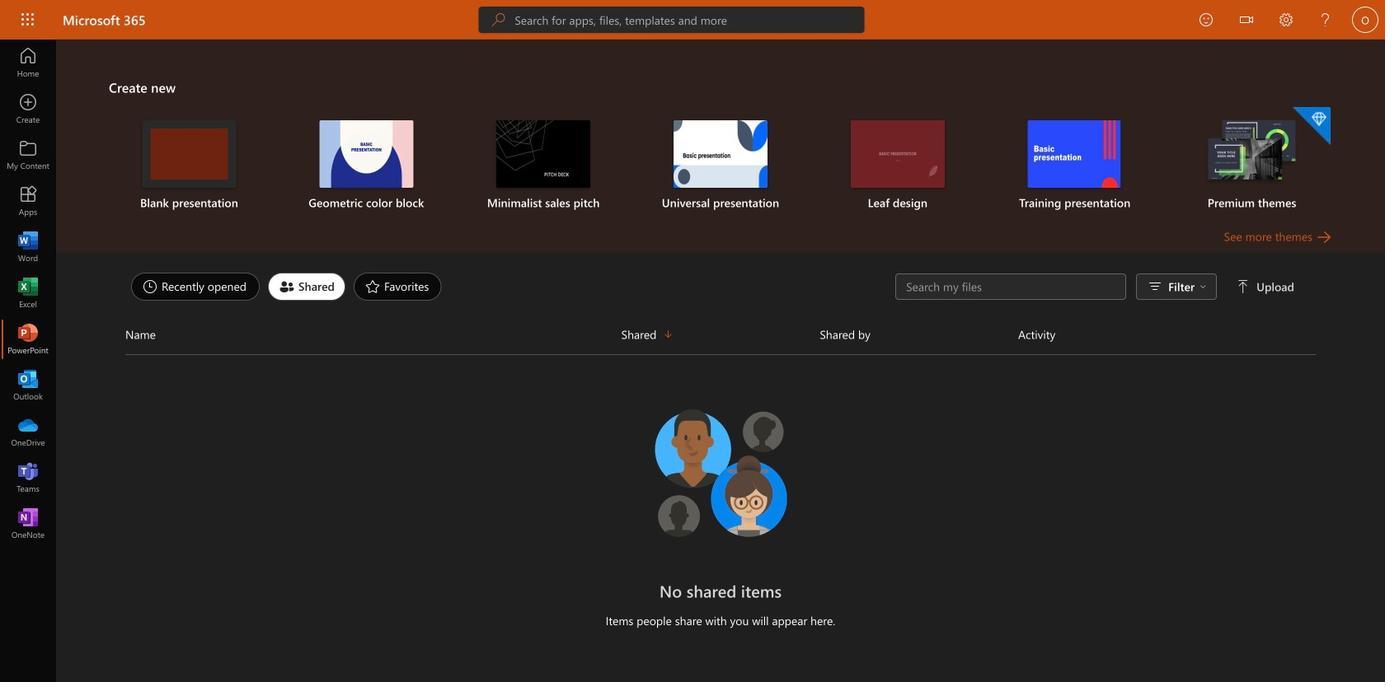 Task type: vqa. For each thing, say whether or not it's contained in the screenshot.
"Simple"
no



Task type: describe. For each thing, give the bounding box(es) containing it.
geometric color block element
[[288, 120, 445, 211]]

create image
[[20, 101, 36, 117]]

2 vertical spatial status
[[423, 613, 1019, 630]]

Search my files text field
[[905, 279, 1118, 295]]

favorites element
[[354, 273, 442, 301]]

o image
[[1353, 7, 1379, 33]]

minimalist sales pitch element
[[465, 120, 622, 211]]

word image
[[20, 239, 36, 256]]

activity, column 4 of 4 column header
[[1019, 322, 1316, 348]]

minimalist sales pitch image
[[497, 120, 591, 188]]

training presentation element
[[997, 120, 1154, 211]]

3 tab from the left
[[350, 273, 446, 301]]

onenote image
[[20, 516, 36, 533]]

teams image
[[20, 470, 36, 487]]

premium templates diamond image
[[1293, 107, 1331, 145]]

premium themes element
[[1174, 107, 1331, 211]]

shared element
[[268, 273, 346, 301]]

leaf design image
[[851, 120, 945, 188]]

geometric color block image
[[319, 120, 413, 188]]

powerpoint image
[[20, 332, 36, 348]]



Task type: locate. For each thing, give the bounding box(es) containing it.
status
[[896, 274, 1298, 300], [423, 580, 1019, 603], [423, 613, 1019, 630]]

1 vertical spatial status
[[423, 580, 1019, 603]]

None search field
[[479, 7, 865, 33]]

1 tab from the left
[[127, 273, 264, 301]]

2 tab from the left
[[264, 273, 350, 301]]

outlook image
[[20, 378, 36, 394]]

leaf design element
[[819, 120, 977, 211]]

recently opened element
[[131, 273, 260, 301]]

apps image
[[20, 193, 36, 209]]

empty state icon image
[[647, 402, 795, 550]]

home image
[[20, 54, 36, 71]]

navigation
[[0, 40, 56, 548]]

Search box. Suggestions appear as you type. search field
[[515, 7, 865, 33]]

application
[[0, 40, 1386, 683]]

0 vertical spatial status
[[896, 274, 1298, 300]]

banner
[[0, 0, 1386, 42]]

my content image
[[20, 147, 36, 163]]

tab
[[127, 273, 264, 301], [264, 273, 350, 301], [350, 273, 446, 301]]

universal presentation element
[[642, 120, 800, 211]]

universal presentation image
[[674, 120, 768, 188]]

list
[[109, 106, 1333, 228]]

row
[[125, 322, 1316, 355]]

excel image
[[20, 285, 36, 302]]

training presentation image
[[1028, 120, 1122, 188]]

main content
[[56, 40, 1386, 646]]

onedrive image
[[20, 424, 36, 440]]

blank presentation element
[[111, 120, 268, 211]]

tab list
[[127, 269, 896, 305]]

premium themes image
[[1205, 120, 1299, 187]]



